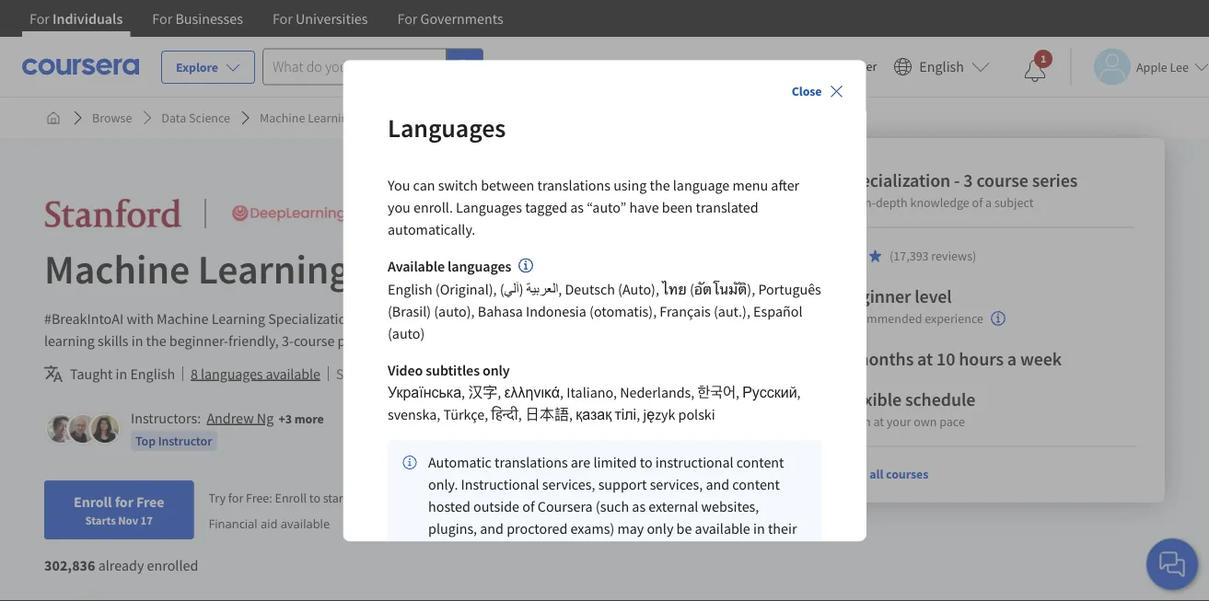 Task type: describe. For each thing, give the bounding box(es) containing it.
aid
[[261, 515, 278, 532]]

available inside button
[[266, 365, 321, 383]]

flexible schedule learn at your own pace
[[841, 388, 976, 430]]

view
[[841, 466, 868, 483]]

languages inside 'you can switch between translations using the language menu after you enroll. languages tagged as "auto" have been translated automatically.'
[[456, 198, 522, 217]]

in inside automatic translations are limited to instructional content only. instructional services, support services, and content hosted outside of coursera (such as external websites, plugins, and proctored exams) may only be available in their original language.
[[753, 521, 765, 539]]

only inside video subtitles only українська, 汉字, ελληνικά, italiano, nederlands, 한국어, русский, svenska, türkçe, हिन्दी, 日本語, қазақ тілі, język polski
[[482, 362, 510, 381]]

get
[[841, 194, 860, 211]]

(auto)
[[388, 325, 425, 344]]

machine
[[696, 310, 750, 328]]

+3 more button
[[279, 410, 324, 428]]

automatic
[[428, 454, 492, 473]]

andrew inside #breakintoai with machine learning specialization. master fundamental ai concepts and develop practical machine learning skills in the beginner-friendly, 3-course program by ai visionary andrew ng
[[486, 332, 533, 350]]

(17,393
[[891, 248, 930, 264]]

practical
[[640, 310, 693, 328]]

日本語,
[[525, 406, 573, 425]]

andrew ng image
[[47, 416, 75, 443]]

0 vertical spatial content
[[375, 365, 422, 383]]

for for businesses
[[152, 9, 173, 28]]

0 vertical spatial may
[[425, 365, 452, 383]]

not
[[455, 365, 475, 383]]

0 vertical spatial ai
[[488, 310, 500, 328]]

learn
[[841, 414, 871, 430]]

(auto),
[[618, 281, 659, 300]]

career
[[842, 58, 878, 75]]

only inside automatic translations are limited to instructional content only. instructional services, support services, and content hosted outside of coursera (such as external websites, plugins, and proctored exams) may only be available in their original language.
[[647, 521, 674, 539]]

1 vertical spatial content
[[737, 454, 784, 473]]

pace
[[940, 414, 966, 430]]

more
[[295, 411, 324, 427]]

view all courses link
[[841, 466, 930, 483]]

2 months at 10 hours a week
[[841, 348, 1063, 371]]

recommended
[[841, 311, 923, 328]]

coursera
[[538, 499, 593, 517]]

the inside 'you can switch between translations using the language menu after you enroll. languages tagged as "auto" have been translated automatically.'
[[650, 176, 670, 195]]

after
[[771, 176, 800, 195]]

instructor
[[158, 433, 212, 450]]

enroll inside try for free: enroll to start your 7-day full access free trial financial aid available
[[275, 490, 307, 507]]

beginner level recommended experience
[[841, 285, 984, 328]]

languages dialog
[[343, 60, 867, 602]]

view all courses
[[841, 466, 930, 483]]

0 horizontal spatial specialization
[[358, 243, 602, 294]]

(17,393 reviews)
[[891, 248, 977, 264]]

course inside #breakintoai with machine learning specialization. master fundamental ai concepts and develop practical machine learning skills in the beginner-friendly, 3-course program by ai visionary andrew ng
[[294, 332, 335, 350]]

türkçe,
[[443, 406, 488, 425]]

ελληνικά,
[[504, 384, 564, 403]]

enroll inside the enroll for free starts nov 17
[[74, 493, 112, 511]]

businesses
[[175, 9, 243, 28]]

17
[[141, 513, 153, 528]]

हिन्दी,
[[491, 406, 522, 425]]

andrew inside instructors: andrew ng +3 more top instructor
[[207, 409, 254, 428]]

using
[[613, 176, 647, 195]]

(aut.),
[[714, 303, 751, 322]]

available
[[388, 258, 445, 276]]

汉字,
[[468, 384, 501, 403]]

machine inside #breakintoai with machine learning specialization. master fundamental ai concepts and develop practical machine learning skills in the beginner-friendly, 3-course program by ai visionary andrew ng
[[157, 310, 209, 328]]

0 vertical spatial at
[[918, 348, 934, 371]]

machine for machine learning specialization
[[44, 243, 190, 294]]

series
[[1033, 169, 1078, 192]]

+3
[[279, 411, 292, 427]]

0 vertical spatial be
[[478, 365, 494, 383]]

english (original), العربية (آلي), deutsch (auto), ไทย (อัตโนมัติ), português (brasil) (auto), bahasa indonesia (otomatis), français (aut.), español (auto)
[[388, 281, 821, 344]]

try for free: enroll to start your 7-day full access free trial financial aid available
[[209, 490, 513, 532]]

skills
[[98, 332, 129, 350]]

(such
[[596, 499, 629, 517]]

video subtitles only українська, 汉字, ελληνικά, italiano, nederlands, 한국어, русский, svenska, türkçe, हिन्दी, 日本語, қазақ тілі, język polski
[[388, 362, 801, 425]]

you can switch between translations using the language menu after you enroll. languages tagged as "auto" have been translated automatically.
[[388, 176, 800, 239]]

learning inside #breakintoai with machine learning specialization. master fundamental ai concepts and develop practical machine learning skills in the beginner-friendly, 3-course program by ai visionary andrew ng
[[212, 310, 265, 328]]

tagged
[[525, 198, 567, 217]]

experience
[[925, 311, 984, 328]]

courses
[[887, 466, 930, 483]]

as inside automatic translations are limited to instructional content only. instructional services, support services, and content hosted outside of coursera (such as external websites, plugins, and proctored exams) may only be available in their original language.
[[632, 499, 646, 517]]

(auto),
[[434, 303, 475, 322]]

specialization.
[[268, 310, 358, 328]]

0 horizontal spatial english
[[130, 365, 175, 383]]

for for universities
[[273, 9, 293, 28]]

machine learning specialization
[[44, 243, 602, 294]]

try
[[209, 490, 226, 507]]

individuals
[[53, 9, 123, 28]]

find your new career
[[762, 58, 878, 75]]

العربية
[[526, 281, 558, 300]]

may inside automatic translations are limited to instructional content only. instructional services, support services, and content hosted outside of coursera (such as external websites, plugins, and proctored exams) may only be available in their original language.
[[617, 521, 644, 539]]

0 horizontal spatial and
[[480, 521, 504, 539]]

master
[[361, 310, 403, 328]]

languages for 8
[[201, 365, 263, 383]]

between
[[481, 176, 534, 195]]

#breakintoai
[[44, 310, 124, 328]]

already
[[98, 557, 144, 575]]

1 services, from the left
[[542, 476, 595, 495]]

at inside flexible schedule learn at your own pace
[[874, 414, 885, 430]]

for governments
[[398, 9, 504, 28]]

universities
[[296, 9, 368, 28]]

1 vertical spatial in
[[116, 365, 127, 383]]

(آلي),
[[500, 281, 562, 300]]

0 horizontal spatial ai
[[412, 332, 424, 350]]

instructors: andrew ng +3 more top instructor
[[131, 409, 324, 450]]

your inside flexible schedule learn at your own pace
[[887, 414, 912, 430]]

language
[[673, 176, 730, 195]]

in-
[[862, 194, 876, 211]]

available languages
[[388, 258, 511, 276]]

for for governments
[[398, 9, 418, 28]]

close button
[[785, 75, 852, 108]]

are
[[571, 454, 590, 473]]

aarti bagul image
[[91, 416, 119, 443]]

0 vertical spatial languages
[[388, 112, 506, 144]]

machine learning link
[[253, 101, 362, 135]]

taught
[[70, 365, 113, 383]]

science
[[189, 110, 230, 126]]

8
[[191, 365, 198, 383]]

menu
[[733, 176, 768, 195]]

1 horizontal spatial your
[[788, 58, 813, 75]]

some
[[336, 365, 372, 383]]

to for limited
[[640, 454, 653, 473]]

한국어,
[[698, 384, 740, 403]]

banner navigation
[[15, 0, 518, 37]]

1 vertical spatial a
[[1008, 348, 1017, 371]]

and inside #breakintoai with machine learning specialization. master fundamental ai concepts and develop practical machine learning skills in the beginner-friendly, 3-course program by ai visionary andrew ng
[[561, 310, 585, 328]]

available inside automatic translations are limited to instructional content only. instructional services, support services, and content hosted outside of coursera (such as external websites, plugins, and proctored exams) may only be available in their original language.
[[695, 521, 750, 539]]

translated inside 'you can switch between translations using the language menu after you enroll. languages tagged as "auto" have been translated automatically.'
[[696, 198, 758, 217]]

friendly,
[[229, 332, 279, 350]]

українська,
[[388, 384, 465, 403]]

languages for available
[[447, 258, 511, 276]]

automatic translations are limited to instructional content only. instructional services, support services, and content hosted outside of coursera (such as external websites, plugins, and proctored exams) may only be available in their original language. element
[[388, 441, 822, 574]]

3
[[964, 169, 974, 192]]



Task type: vqa. For each thing, say whether or not it's contained in the screenshot.
Introduction to Neurons and Glia INTRODUCTION
no



Task type: locate. For each thing, give the bounding box(es) containing it.
the
[[650, 176, 670, 195], [146, 332, 167, 350]]

ai right by
[[412, 332, 424, 350]]

all
[[871, 466, 884, 483]]

learning for machine learning
[[308, 110, 355, 126]]

as right (such
[[632, 499, 646, 517]]

by
[[394, 332, 409, 350]]

1 horizontal spatial for
[[228, 490, 244, 507]]

1 vertical spatial as
[[632, 499, 646, 517]]

and down outside
[[480, 521, 504, 539]]

0 horizontal spatial only
[[482, 362, 510, 381]]

0 vertical spatial languages
[[447, 258, 511, 276]]

be up 汉字,
[[478, 365, 494, 383]]

for right try
[[228, 490, 244, 507]]

ai left concepts
[[488, 310, 500, 328]]

3 for from the left
[[273, 9, 293, 28]]

(brasil)
[[388, 303, 431, 322]]

0 horizontal spatial of
[[522, 499, 535, 517]]

translated up ελληνικά,
[[497, 365, 559, 383]]

english inside button
[[920, 58, 965, 76]]

ng inside instructors: andrew ng +3 more top instructor
[[257, 409, 274, 428]]

you
[[388, 198, 410, 217]]

only
[[482, 362, 510, 381], [647, 521, 674, 539]]

may down (such
[[617, 521, 644, 539]]

0 vertical spatial and
[[561, 310, 585, 328]]

available inside try for free: enroll to start your 7-day full access free trial financial aid available
[[281, 515, 330, 532]]

specialization - 3 course series get in-depth knowledge of a subject
[[841, 169, 1078, 211]]

8 languages available
[[191, 365, 321, 383]]

course down the specialization. on the bottom left
[[294, 332, 335, 350]]

1 vertical spatial translated
[[497, 365, 559, 383]]

2 vertical spatial machine
[[157, 310, 209, 328]]

0 vertical spatial ng
[[536, 332, 553, 350]]

1 vertical spatial of
[[522, 499, 535, 517]]

0 horizontal spatial in
[[116, 365, 127, 383]]

the down with
[[146, 332, 167, 350]]

0 horizontal spatial ng
[[257, 409, 274, 428]]

as left "auto"
[[570, 198, 584, 217]]

for individuals
[[29, 9, 123, 28]]

1 horizontal spatial languages
[[447, 258, 511, 276]]

in left their
[[753, 521, 765, 539]]

websites,
[[701, 499, 759, 517]]

automatic translations are limited to instructional content only. instructional services, support services, and content hosted outside of coursera (such as external websites, plugins, and proctored exams) may only be available in their original language.
[[428, 454, 797, 561]]

0 vertical spatial translations
[[537, 176, 610, 195]]

1 vertical spatial ai
[[412, 332, 424, 350]]

1 horizontal spatial and
[[561, 310, 585, 328]]

machine up with
[[44, 243, 190, 294]]

1 vertical spatial at
[[874, 414, 885, 430]]

2 vertical spatial your
[[350, 490, 375, 507]]

1 for from the left
[[29, 9, 50, 28]]

2 horizontal spatial english
[[920, 58, 965, 76]]

in down with
[[132, 332, 143, 350]]

course up subject
[[977, 169, 1029, 192]]

1 horizontal spatial andrew
[[486, 332, 533, 350]]

in right taught
[[116, 365, 127, 383]]

languages right 8
[[201, 365, 263, 383]]

0 vertical spatial andrew
[[486, 332, 533, 350]]

1 horizontal spatial enroll
[[275, 490, 307, 507]]

0 horizontal spatial may
[[425, 365, 452, 383]]

3-
[[282, 332, 294, 350]]

0 vertical spatial only
[[482, 362, 510, 381]]

english button
[[887, 37, 998, 97]]

0 vertical spatial english
[[920, 58, 965, 76]]

own
[[914, 414, 938, 430]]

1 vertical spatial and
[[706, 476, 730, 495]]

browse
[[92, 110, 132, 126]]

1 horizontal spatial specialization
[[841, 169, 951, 192]]

english right career
[[920, 58, 965, 76]]

as inside 'you can switch between translations using the language menu after you enroll. languages tagged as "auto" have been translated automatically.'
[[570, 198, 584, 217]]

of inside specialization - 3 course series get in-depth knowledge of a subject
[[973, 194, 983, 211]]

show notifications image
[[1025, 60, 1047, 82]]

available right aid
[[281, 515, 330, 532]]

2 vertical spatial and
[[480, 521, 504, 539]]

enroll right free: at the left of the page
[[275, 490, 307, 507]]

1 horizontal spatial be
[[676, 521, 692, 539]]

0 horizontal spatial translated
[[497, 365, 559, 383]]

languages
[[388, 112, 506, 144], [456, 198, 522, 217]]

data science
[[162, 110, 230, 126]]

0 horizontal spatial be
[[478, 365, 494, 383]]

day
[[388, 490, 408, 507]]

(original),
[[435, 281, 497, 300]]

0 horizontal spatial languages
[[201, 365, 263, 383]]

video
[[388, 362, 423, 381]]

enroll up starts
[[74, 493, 112, 511]]

1 horizontal spatial at
[[918, 348, 934, 371]]

english inside english (original), العربية (آلي), deutsch (auto), ไทย (อัตโนมัติ), português (brasil) (auto), bahasa indonesia (otomatis), français (aut.), español (auto)
[[388, 281, 432, 300]]

of down 3
[[973, 194, 983, 211]]

nov
[[118, 513, 138, 528]]

proctored
[[507, 521, 568, 539]]

close
[[792, 83, 822, 100]]

taught in english
[[70, 365, 175, 383]]

deeplearning.ai image
[[229, 197, 366, 230]]

a left subject
[[986, 194, 993, 211]]

1 vertical spatial only
[[647, 521, 674, 539]]

2 vertical spatial in
[[753, 521, 765, 539]]

1 horizontal spatial the
[[650, 176, 670, 195]]

with
[[127, 310, 154, 328]]

specialization
[[841, 169, 951, 192], [358, 243, 602, 294]]

available
[[266, 365, 321, 383], [281, 515, 330, 532], [695, 521, 750, 539]]

1 vertical spatial may
[[617, 521, 644, 539]]

develop
[[588, 310, 637, 328]]

1 horizontal spatial to
[[640, 454, 653, 473]]

learning for machine learning specialization
[[198, 243, 350, 294]]

hours
[[960, 348, 1004, 371]]

1 vertical spatial languages
[[456, 198, 522, 217]]

0 horizontal spatial your
[[350, 490, 375, 507]]

english for english
[[920, 58, 965, 76]]

in inside #breakintoai with machine learning specialization. master fundamental ai concepts and develop practical machine learning skills in the beginner-friendly, 3-course program by ai visionary andrew ng
[[132, 332, 143, 350]]

visionary
[[427, 332, 483, 350]]

1 vertical spatial the
[[146, 332, 167, 350]]

1 horizontal spatial of
[[973, 194, 983, 211]]

0 horizontal spatial the
[[146, 332, 167, 350]]

chat with us image
[[1158, 550, 1188, 580]]

1 horizontal spatial ng
[[536, 332, 553, 350]]

course inside specialization - 3 course series get in-depth knowledge of a subject
[[977, 169, 1029, 192]]

2 services, from the left
[[650, 476, 703, 495]]

for inside the enroll for free starts nov 17
[[115, 493, 134, 511]]

languages up switch
[[388, 112, 506, 144]]

0 vertical spatial course
[[977, 169, 1029, 192]]

to right limited
[[640, 454, 653, 473]]

for businesses
[[152, 9, 243, 28]]

outside
[[473, 499, 519, 517]]

languages inside dialog
[[447, 258, 511, 276]]

at right learn
[[874, 414, 885, 430]]

your inside try for free: enroll to start your 7-day full access free trial financial aid available
[[350, 490, 375, 507]]

subject
[[995, 194, 1034, 211]]

home image
[[46, 111, 61, 125]]

english left 8
[[130, 365, 175, 383]]

their
[[768, 521, 797, 539]]

0 vertical spatial a
[[986, 194, 993, 211]]

1 vertical spatial machine
[[44, 243, 190, 294]]

ng left +3 on the left bottom of page
[[257, 409, 274, 428]]

to inside try for free: enroll to start your 7-day full access free trial financial aid available
[[310, 490, 321, 507]]

your left 7-
[[350, 490, 375, 507]]

data science link
[[154, 101, 238, 135]]

support
[[598, 476, 647, 495]]

the inside #breakintoai with machine learning specialization. master fundamental ai concepts and develop practical machine learning skills in the beginner-friendly, 3-course program by ai visionary andrew ng
[[146, 332, 167, 350]]

polski
[[678, 406, 715, 425]]

for left individuals
[[29, 9, 50, 28]]

0 horizontal spatial for
[[115, 493, 134, 511]]

enroll for free starts nov 17
[[74, 493, 164, 528]]

0 horizontal spatial services,
[[542, 476, 595, 495]]

of up 'proctored'
[[522, 499, 535, 517]]

and
[[561, 310, 585, 328], [706, 476, 730, 495], [480, 521, 504, 539]]

1 vertical spatial your
[[887, 414, 912, 430]]

week
[[1021, 348, 1063, 371]]

0 vertical spatial machine
[[260, 110, 305, 126]]

a inside specialization - 3 course series get in-depth knowledge of a subject
[[986, 194, 993, 211]]

machine right science
[[260, 110, 305, 126]]

1 vertical spatial specialization
[[358, 243, 602, 294]]

andrew up the instructor
[[207, 409, 254, 428]]

0 horizontal spatial at
[[874, 414, 885, 430]]

specialization inside specialization - 3 course series get in-depth knowledge of a subject
[[841, 169, 951, 192]]

for inside try for free: enroll to start your 7-day full access free trial financial aid available
[[228, 490, 244, 507]]

for for enroll
[[115, 493, 134, 511]]

original
[[428, 543, 475, 561]]

translated down menu
[[696, 198, 758, 217]]

a left week
[[1008, 348, 1017, 371]]

1 vertical spatial learning
[[198, 243, 350, 294]]

1 horizontal spatial ai
[[488, 310, 500, 328]]

0 vertical spatial to
[[640, 454, 653, 473]]

1 vertical spatial course
[[294, 332, 335, 350]]

some content may not be translated
[[336, 365, 559, 383]]

0 vertical spatial the
[[650, 176, 670, 195]]

None search field
[[263, 48, 484, 85]]

1 vertical spatial andrew
[[207, 409, 254, 428]]

4 for from the left
[[398, 9, 418, 28]]

italiano,
[[567, 384, 617, 403]]

only up 汉字,
[[482, 362, 510, 381]]

full
[[410, 490, 428, 507]]

program
[[338, 332, 391, 350]]

months
[[854, 348, 914, 371]]

machine for machine learning
[[260, 110, 305, 126]]

1 horizontal spatial in
[[132, 332, 143, 350]]

1 horizontal spatial may
[[617, 521, 644, 539]]

translated
[[696, 198, 758, 217], [497, 365, 559, 383]]

0 vertical spatial learning
[[308, 110, 355, 126]]

0 vertical spatial as
[[570, 198, 584, 217]]

ไทย
[[662, 281, 687, 300]]

enrolled
[[147, 557, 198, 575]]

available down 3-
[[266, 365, 321, 383]]

course
[[977, 169, 1029, 192], [294, 332, 335, 350]]

your up close
[[788, 58, 813, 75]]

1 horizontal spatial course
[[977, 169, 1029, 192]]

external
[[649, 499, 698, 517]]

the up have on the right top of the page
[[650, 176, 670, 195]]

2 horizontal spatial and
[[706, 476, 730, 495]]

of inside automatic translations are limited to instructional content only. instructional services, support services, and content hosted outside of coursera (such as external websites, plugins, and proctored exams) may only be available in their original language.
[[522, 499, 535, 517]]

0 horizontal spatial enroll
[[74, 493, 112, 511]]

at
[[918, 348, 934, 371], [874, 414, 885, 430]]

to for enroll
[[310, 490, 321, 507]]

1 vertical spatial be
[[676, 521, 692, 539]]

0 vertical spatial in
[[132, 332, 143, 350]]

available down websites,
[[695, 521, 750, 539]]

0 horizontal spatial as
[[570, 198, 584, 217]]

andrew down bahasa
[[486, 332, 533, 350]]

be inside automatic translations are limited to instructional content only. instructional services, support services, and content hosted outside of coursera (such as external websites, plugins, and proctored exams) may only be available in their original language.
[[676, 521, 692, 539]]

1 horizontal spatial services,
[[650, 476, 703, 495]]

0 horizontal spatial course
[[294, 332, 335, 350]]

limited
[[593, 454, 637, 473]]

for for try
[[228, 490, 244, 507]]

2 horizontal spatial your
[[887, 414, 912, 430]]

1 vertical spatial english
[[388, 281, 432, 300]]

0 horizontal spatial to
[[310, 490, 321, 507]]

flexible
[[841, 388, 902, 411]]

languages inside button
[[201, 365, 263, 383]]

for universities
[[273, 9, 368, 28]]

beginner
[[841, 285, 912, 308]]

learning
[[308, 110, 355, 126], [198, 243, 350, 294], [212, 310, 265, 328]]

1 horizontal spatial a
[[1008, 348, 1017, 371]]

and up websites,
[[706, 476, 730, 495]]

0 vertical spatial specialization
[[841, 169, 951, 192]]

for
[[228, 490, 244, 507], [115, 493, 134, 511]]

1 vertical spatial translations
[[495, 454, 568, 473]]

top
[[135, 433, 156, 450]]

find
[[762, 58, 786, 75]]

2 horizontal spatial in
[[753, 521, 765, 539]]

1 horizontal spatial translated
[[696, 198, 758, 217]]

for for individuals
[[29, 9, 50, 28]]

1 horizontal spatial english
[[388, 281, 432, 300]]

your left own
[[887, 414, 912, 430]]

languages up (original),
[[447, 258, 511, 276]]

machine up beginner-
[[157, 310, 209, 328]]

1 vertical spatial languages
[[201, 365, 263, 383]]

for
[[29, 9, 50, 28], [152, 9, 173, 28], [273, 9, 293, 28], [398, 9, 418, 28]]

português
[[758, 281, 821, 300]]

translations inside 'you can switch between translations using the language menu after you enroll. languages tagged as "auto" have been translated automatically.'
[[537, 176, 610, 195]]

for left universities
[[273, 9, 293, 28]]

ng down concepts
[[536, 332, 553, 350]]

2 for from the left
[[152, 9, 173, 28]]

automatically.
[[388, 221, 475, 239]]

0 vertical spatial translated
[[696, 198, 758, 217]]

ng inside #breakintoai with machine learning specialization. master fundamental ai concepts and develop practical machine learning skills in the beginner-friendly, 3-course program by ai visionary andrew ng
[[536, 332, 553, 350]]

switch
[[438, 176, 478, 195]]

for left businesses
[[152, 9, 173, 28]]

1 horizontal spatial as
[[632, 499, 646, 517]]

coursera image
[[22, 52, 139, 81]]

ng
[[536, 332, 553, 350], [257, 409, 274, 428]]

fundamental
[[406, 310, 485, 328]]

2 vertical spatial learning
[[212, 310, 265, 328]]

free:
[[246, 490, 273, 507]]

specialization up depth at the top of page
[[841, 169, 951, 192]]

translations up instructional
[[495, 454, 568, 473]]

for left governments
[[398, 9, 418, 28]]

been
[[662, 198, 693, 217]]

enroll.
[[413, 198, 453, 217]]

0 vertical spatial of
[[973, 194, 983, 211]]

translations inside automatic translations are limited to instructional content only. instructional services, support services, and content hosted outside of coursera (such as external websites, plugins, and proctored exams) may only be available in their original language.
[[495, 454, 568, 473]]

1 horizontal spatial only
[[647, 521, 674, 539]]

be down external
[[676, 521, 692, 539]]

at left 10
[[918, 348, 934, 371]]

русский,
[[742, 384, 801, 403]]

services, up the coursera
[[542, 476, 595, 495]]

translations up "tagged"
[[537, 176, 610, 195]]

services, up external
[[650, 476, 703, 495]]

more information on translated content image
[[519, 259, 533, 274]]

to left start
[[310, 490, 321, 507]]

7-
[[377, 490, 388, 507]]

english up (brasil)
[[388, 281, 432, 300]]

stanford university image
[[44, 197, 182, 230]]

instructors:
[[131, 409, 201, 428]]

0 horizontal spatial a
[[986, 194, 993, 211]]

new
[[815, 58, 840, 75]]

and down the deutsch
[[561, 310, 585, 328]]

browse link
[[85, 101, 139, 135]]

knowledge
[[911, 194, 970, 211]]

geoff ladwig image
[[69, 416, 97, 443]]

specialization up bahasa
[[358, 243, 602, 294]]

english for english (original), العربية (آلي), deutsch (auto), ไทย (อัตโนมัติ), português (brasil) (auto), bahasa indonesia (otomatis), français (aut.), español (auto)
[[388, 281, 432, 300]]

financial aid available button
[[209, 515, 330, 532]]

languages down between
[[456, 198, 522, 217]]

find your new career link
[[753, 55, 887, 78]]

svenska,
[[388, 406, 440, 425]]

to inside automatic translations are limited to instructional content only. instructional services, support services, and content hosted outside of coursera (such as external websites, plugins, and proctored exams) may only be available in their original language.
[[640, 454, 653, 473]]

for up nov
[[115, 493, 134, 511]]

only down external
[[647, 521, 674, 539]]

2 vertical spatial content
[[732, 476, 780, 495]]

may up українська,
[[425, 365, 452, 383]]



